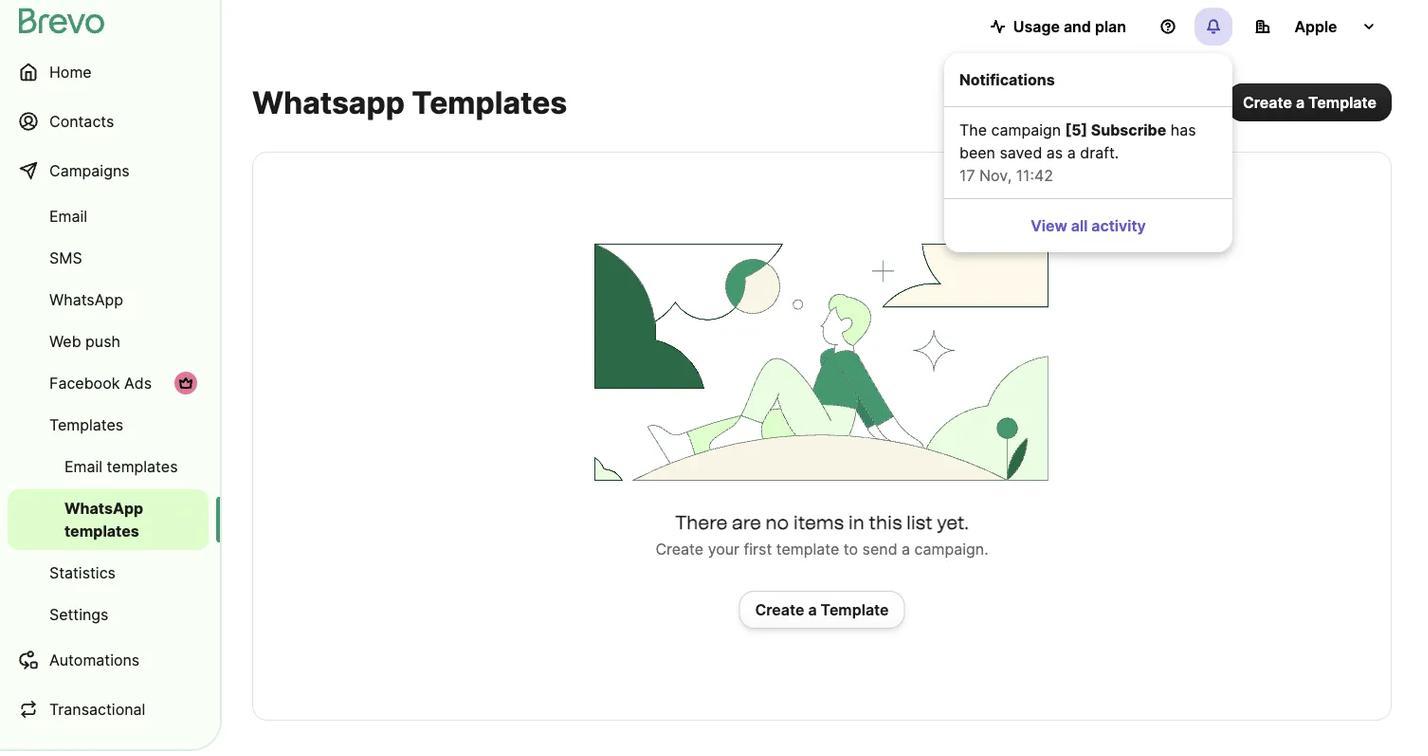 Task type: describe. For each thing, give the bounding box(es) containing it.
draft.
[[1081, 143, 1119, 162]]

view
[[1031, 216, 1068, 235]]

whatsapp templates
[[65, 499, 143, 540]]

been
[[960, 143, 996, 162]]

transactional
[[49, 700, 145, 719]]

apple
[[1295, 17, 1338, 36]]

this
[[869, 511, 903, 534]]

1 vertical spatial create a template
[[755, 600, 889, 619]]

create for bottommost create a template button
[[755, 600, 805, 619]]

email for email
[[49, 207, 87, 225]]

a inside has been saved as a draft. 17 nov, 11:42
[[1068, 143, 1076, 162]]

template
[[777, 540, 840, 558]]

whatsapp
[[252, 84, 405, 120]]

template for bottommost create a template button
[[821, 600, 889, 619]]

and
[[1064, 17, 1092, 36]]

campaigns
[[49, 161, 130, 180]]

saved
[[1000, 143, 1043, 162]]

are
[[732, 511, 762, 534]]

templates for whatsapp templates
[[65, 522, 139, 540]]

sms link
[[8, 239, 209, 277]]

view all activity link
[[952, 207, 1226, 245]]

template for rightmost create a template button
[[1309, 93, 1377, 111]]

1 horizontal spatial templates
[[412, 84, 568, 120]]

as
[[1047, 143, 1064, 162]]

email link
[[8, 197, 209, 235]]

yet.
[[937, 511, 969, 534]]

a down the template
[[809, 600, 817, 619]]

statistics
[[49, 563, 116, 582]]

web
[[49, 332, 81, 350]]

contacts link
[[8, 99, 209, 144]]

facebook ads link
[[8, 364, 209, 402]]

send
[[863, 540, 898, 558]]

whatsapp for whatsapp
[[49, 290, 123, 309]]

a inside there are no items in this list yet. create your first template to send a campaign.
[[902, 540, 911, 558]]

templates for email templates
[[107, 457, 178, 476]]

email templates
[[65, 457, 178, 476]]

campaign
[[992, 120, 1062, 139]]

email templates link
[[8, 448, 209, 486]]

a down apple "button"
[[1297, 93, 1305, 111]]

facebook
[[49, 374, 120, 392]]

whatsapp templates link
[[8, 489, 209, 550]]

automations
[[49, 651, 140, 669]]

17
[[960, 166, 976, 184]]

1 horizontal spatial create a template
[[1243, 93, 1377, 111]]

statistics link
[[8, 554, 209, 592]]



Task type: locate. For each thing, give the bounding box(es) containing it.
facebook ads
[[49, 374, 152, 392]]

2 vertical spatial create
[[755, 600, 805, 619]]

0 horizontal spatial create a template button
[[739, 591, 905, 629]]

create inside there are no items in this list yet. create your first template to send a campaign.
[[656, 540, 704, 558]]

1 horizontal spatial create
[[755, 600, 805, 619]]

create
[[1243, 93, 1293, 111], [656, 540, 704, 558], [755, 600, 805, 619]]

templates link
[[8, 406, 209, 444]]

notifications
[[960, 70, 1055, 89]]

template
[[1309, 93, 1377, 111], [821, 600, 889, 619]]

0 horizontal spatial create a template
[[755, 600, 889, 619]]

contacts
[[49, 112, 114, 130]]

a right as
[[1068, 143, 1076, 162]]

whatsapp
[[49, 290, 123, 309], [65, 499, 143, 517]]

campaigns link
[[8, 148, 209, 194]]

campaign.
[[915, 540, 989, 558]]

create down apple "button"
[[1243, 93, 1293, 111]]

whatsapp up web push on the left top
[[49, 290, 123, 309]]

to
[[844, 540, 859, 558]]

the
[[960, 120, 987, 139]]

0 vertical spatial templates
[[412, 84, 568, 120]]

usage
[[1014, 17, 1060, 36]]

whatsapp for whatsapp templates
[[65, 499, 143, 517]]

0 vertical spatial create a template button
[[1228, 83, 1392, 121]]

1 vertical spatial email
[[65, 457, 103, 476]]

0 vertical spatial email
[[49, 207, 87, 225]]

list
[[907, 511, 933, 534]]

templates
[[412, 84, 568, 120], [49, 415, 124, 434]]

home
[[49, 63, 92, 81]]

has
[[1171, 120, 1197, 139]]

1 horizontal spatial template
[[1309, 93, 1377, 111]]

0 vertical spatial template
[[1309, 93, 1377, 111]]

ads
[[124, 374, 152, 392]]

0 vertical spatial create
[[1243, 93, 1293, 111]]

settings
[[49, 605, 109, 624]]

automations link
[[8, 637, 209, 683]]

template down to
[[821, 600, 889, 619]]

sms
[[49, 249, 82, 267]]

[5]
[[1066, 120, 1088, 139]]

there
[[675, 511, 728, 534]]

create a template button
[[1228, 83, 1392, 121], [739, 591, 905, 629]]

0 vertical spatial whatsapp
[[49, 290, 123, 309]]

create down the first
[[755, 600, 805, 619]]

email
[[49, 207, 87, 225], [65, 457, 103, 476]]

push
[[85, 332, 120, 350]]

1 vertical spatial create
[[656, 540, 704, 558]]

all
[[1072, 216, 1088, 235]]

0 horizontal spatial create
[[656, 540, 704, 558]]

usage and plan button
[[976, 8, 1142, 46]]

1 vertical spatial templates
[[49, 415, 124, 434]]

0 vertical spatial templates
[[107, 457, 178, 476]]

1 vertical spatial create a template button
[[739, 591, 905, 629]]

1 vertical spatial template
[[821, 600, 889, 619]]

nov,
[[980, 166, 1012, 184]]

templates inside whatsapp templates
[[65, 522, 139, 540]]

whatsapp templates
[[252, 84, 568, 120]]

subscribe
[[1091, 120, 1167, 139]]

in
[[849, 511, 865, 534]]

0 horizontal spatial template
[[821, 600, 889, 619]]

1 horizontal spatial create a template button
[[1228, 83, 1392, 121]]

no
[[766, 511, 789, 534]]

there are no items in this list yet. create your first template to send a campaign.
[[656, 511, 989, 558]]

home link
[[8, 49, 209, 95]]

template down apple "button"
[[1309, 93, 1377, 111]]

create a template button down the template
[[739, 591, 905, 629]]

web push
[[49, 332, 120, 350]]

transactional link
[[8, 687, 209, 732]]

2 horizontal spatial create
[[1243, 93, 1293, 111]]

create for rightmost create a template button
[[1243, 93, 1293, 111]]

whatsapp link
[[8, 281, 209, 319]]

1 vertical spatial templates
[[65, 522, 139, 540]]

email down templates link
[[65, 457, 103, 476]]

apple button
[[1241, 8, 1392, 46]]

templates
[[107, 457, 178, 476], [65, 522, 139, 540]]

your
[[708, 540, 740, 558]]

templates down templates link
[[107, 457, 178, 476]]

has been saved as a draft. 17 nov, 11:42
[[960, 120, 1197, 184]]

a
[[1297, 93, 1305, 111], [1068, 143, 1076, 162], [902, 540, 911, 558], [809, 600, 817, 619]]

create a template button down apple "button"
[[1228, 83, 1392, 121]]

settings link
[[8, 596, 209, 634]]

templates up statistics link on the bottom left
[[65, 522, 139, 540]]

whatsapp down email templates link in the left of the page
[[65, 499, 143, 517]]

email up sms
[[49, 207, 87, 225]]

create a template
[[1243, 93, 1377, 111], [755, 600, 889, 619]]

templates inside templates link
[[49, 415, 124, 434]]

activity
[[1092, 216, 1147, 235]]

0 horizontal spatial templates
[[49, 415, 124, 434]]

first
[[744, 540, 772, 558]]

usage and plan
[[1014, 17, 1127, 36]]

left___rvooi image
[[178, 376, 194, 391]]

create a template down apple "button"
[[1243, 93, 1377, 111]]

a right send
[[902, 540, 911, 558]]

11:42
[[1017, 166, 1054, 184]]

the campaign [5] subscribe
[[960, 120, 1167, 139]]

items
[[794, 511, 844, 534]]

web push link
[[8, 323, 209, 360]]

email for email templates
[[65, 457, 103, 476]]

0 vertical spatial create a template
[[1243, 93, 1377, 111]]

1 vertical spatial whatsapp
[[65, 499, 143, 517]]

plan
[[1095, 17, 1127, 36]]

create a template down the template
[[755, 600, 889, 619]]

create down there
[[656, 540, 704, 558]]

view all activity
[[1031, 216, 1147, 235]]



Task type: vqa. For each thing, say whether or not it's contained in the screenshot.
'[5]'
yes



